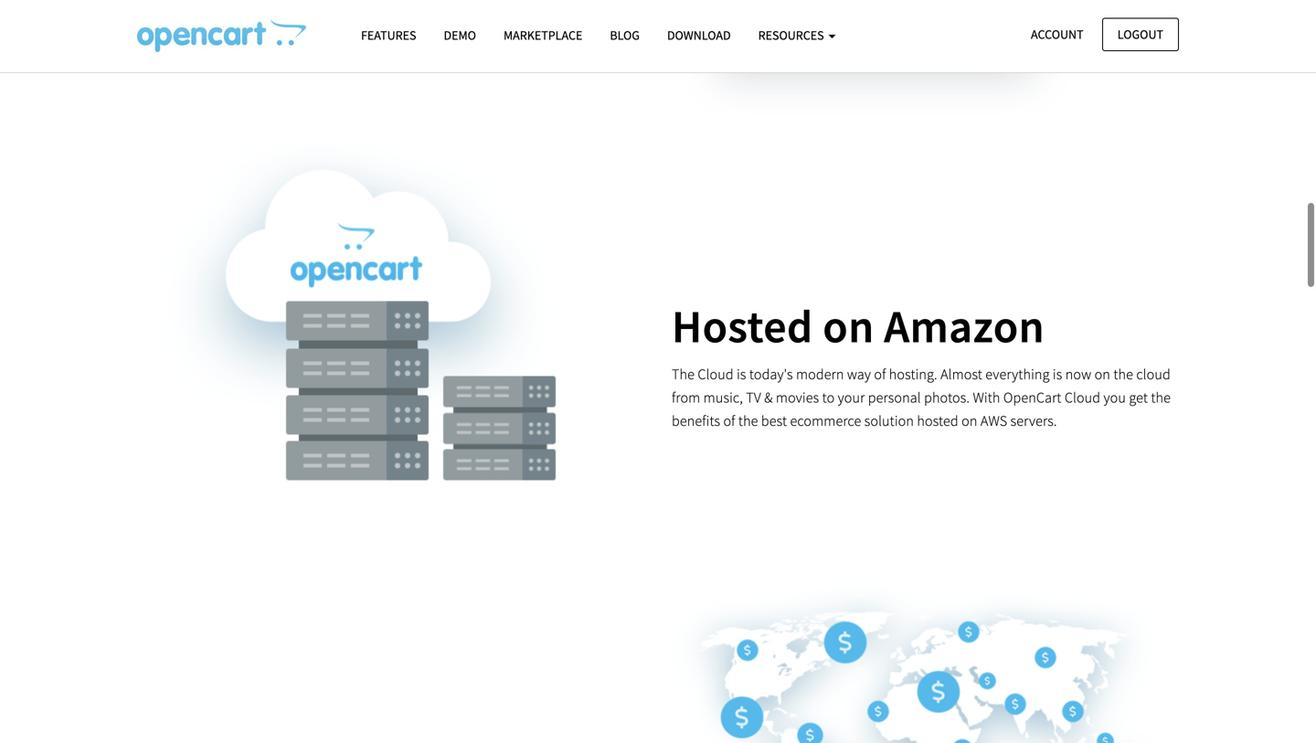 Task type: vqa. For each thing, say whether or not it's contained in the screenshot.
on to the bottom
yes



Task type: locate. For each thing, give the bounding box(es) containing it.
features link
[[347, 19, 430, 51]]

cloud up music,
[[698, 365, 734, 383]]

demo
[[444, 27, 476, 43]]

1 vertical spatial cloud
[[1065, 389, 1101, 407]]

account link
[[1016, 18, 1100, 51]]

is
[[737, 365, 747, 383], [1053, 365, 1063, 383]]

2 horizontal spatial on
[[1095, 365, 1111, 383]]

is up tv
[[737, 365, 747, 383]]

best
[[762, 412, 787, 430]]

hosted on amazon
[[672, 298, 1045, 355]]

1 horizontal spatial the
[[1114, 365, 1134, 383]]

account
[[1031, 26, 1084, 43]]

the
[[1114, 365, 1134, 383], [1152, 389, 1171, 407], [739, 412, 759, 430]]

demo link
[[430, 19, 490, 51]]

1 horizontal spatial cloud
[[1065, 389, 1101, 407]]

0 horizontal spatial is
[[737, 365, 747, 383]]

is left now
[[1053, 365, 1063, 383]]

marketplace link
[[490, 19, 596, 51]]

on left aws
[[962, 412, 978, 430]]

on
[[823, 298, 875, 355], [1095, 365, 1111, 383], [962, 412, 978, 430]]

the right the get
[[1152, 389, 1171, 407]]

0 vertical spatial on
[[823, 298, 875, 355]]

0 vertical spatial the
[[1114, 365, 1134, 383]]

hosted
[[672, 298, 814, 355]]

the cloud is today's modern way of hosting. almost everything is now on the cloud from music, tv & movies to your personal photos. with opencart cloud you get the benefits of the best ecommerce solution hosted on aws servers.
[[672, 365, 1171, 430]]

the up you
[[1114, 365, 1134, 383]]

solution
[[865, 412, 914, 430]]

1 vertical spatial of
[[724, 412, 736, 430]]

2 vertical spatial on
[[962, 412, 978, 430]]

1 vertical spatial on
[[1095, 365, 1111, 383]]

cloud
[[698, 365, 734, 383], [1065, 389, 1101, 407]]

from
[[672, 389, 701, 407]]

of right 'way'
[[874, 365, 886, 383]]

get
[[1130, 389, 1148, 407]]

logout link
[[1103, 18, 1180, 51]]

1 horizontal spatial is
[[1053, 365, 1063, 383]]

opencart
[[1004, 389, 1062, 407]]

0 vertical spatial cloud
[[698, 365, 734, 383]]

to
[[823, 389, 835, 407]]

1 vertical spatial the
[[1152, 389, 1171, 407]]

download
[[667, 27, 731, 43]]

logout
[[1118, 26, 1164, 43]]

of
[[874, 365, 886, 383], [724, 412, 736, 430]]

benefits
[[672, 412, 721, 430]]

personal
[[868, 389, 921, 407]]

on up 'way'
[[823, 298, 875, 355]]

of down music,
[[724, 412, 736, 430]]

the down tv
[[739, 412, 759, 430]]

almost
[[941, 365, 983, 383]]

cloud
[[1137, 365, 1171, 383]]

opencart cloud image
[[137, 19, 306, 52]]

0 horizontal spatial the
[[739, 412, 759, 430]]

movies
[[776, 389, 819, 407]]

today's
[[750, 365, 793, 383]]

1 horizontal spatial of
[[874, 365, 886, 383]]

on right now
[[1095, 365, 1111, 383]]

music,
[[704, 389, 743, 407]]

cloud down now
[[1065, 389, 1101, 407]]

servers.
[[1011, 412, 1057, 430]]

ecommerce
[[790, 412, 862, 430]]

2 horizontal spatial the
[[1152, 389, 1171, 407]]

1 horizontal spatial on
[[962, 412, 978, 430]]



Task type: describe. For each thing, give the bounding box(es) containing it.
tv
[[746, 389, 762, 407]]

you
[[1104, 389, 1127, 407]]

hosted
[[917, 412, 959, 430]]

your
[[838, 389, 865, 407]]

marketplace
[[504, 27, 583, 43]]

with
[[973, 389, 1001, 407]]

photos.
[[924, 389, 970, 407]]

2 vertical spatial the
[[739, 412, 759, 430]]

1 is from the left
[[737, 365, 747, 383]]

everything
[[986, 365, 1050, 383]]

2 is from the left
[[1053, 365, 1063, 383]]

way
[[847, 365, 871, 383]]

&
[[765, 389, 773, 407]]

the
[[672, 365, 695, 383]]

0 horizontal spatial cloud
[[698, 365, 734, 383]]

modern
[[796, 365, 844, 383]]

blog link
[[596, 19, 654, 51]]

features
[[361, 27, 416, 43]]

download link
[[654, 19, 745, 51]]

blog
[[610, 27, 640, 43]]

0 horizontal spatial on
[[823, 298, 875, 355]]

resources link
[[745, 19, 850, 51]]

aws
[[981, 412, 1008, 430]]

amazon
[[884, 298, 1045, 355]]

hosting.
[[889, 365, 938, 383]]

resources
[[759, 27, 827, 43]]

0 horizontal spatial of
[[724, 412, 736, 430]]

0 vertical spatial of
[[874, 365, 886, 383]]

now
[[1066, 365, 1092, 383]]



